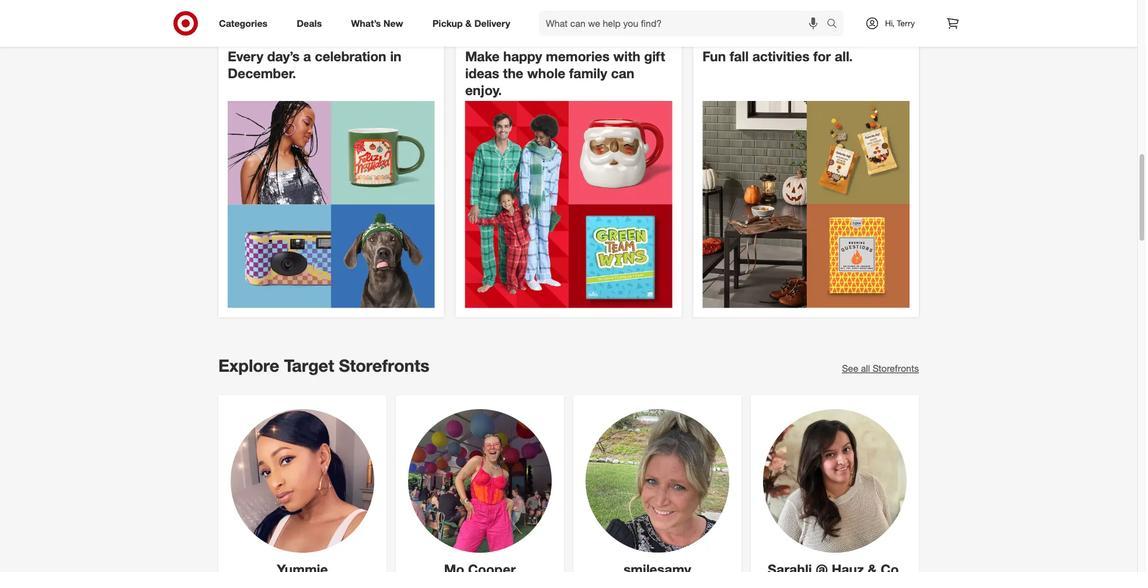 Task type: locate. For each thing, give the bounding box(es) containing it.
delivery
[[475, 18, 511, 29]]

profile image for creator image
[[231, 409, 375, 553], [408, 409, 552, 553], [586, 409, 730, 553], [764, 409, 907, 553]]

terry
[[897, 18, 916, 28]]

2 profile image for creator image from the left
[[408, 409, 552, 553]]

5
[[669, 30, 673, 38]]

2 ideas from the left
[[703, 30, 721, 38]]

a
[[304, 48, 311, 65]]

ideas down categories
[[228, 30, 246, 38]]

&
[[466, 18, 472, 29]]

enjoy.
[[465, 82, 502, 98]]

make happy memories with gift ideas the whole family can enjoy. image
[[465, 101, 673, 308]]

in
[[390, 48, 402, 65]]

1 horizontal spatial ideas
[[703, 30, 721, 38]]

family
[[570, 65, 608, 81]]

target
[[284, 356, 334, 376]]

categories link
[[209, 11, 282, 36]]

1 horizontal spatial storefronts
[[873, 363, 920, 375]]

4 profile image for creator image from the left
[[764, 409, 907, 553]]

0 horizontal spatial ideas
[[228, 30, 246, 38]]

pickup
[[433, 18, 463, 29]]

new
[[384, 18, 404, 29]]

categories
[[219, 18, 268, 29]]

happy
[[504, 48, 543, 65]]

29
[[902, 30, 910, 38]]

for
[[814, 48, 832, 65]]

what's
[[351, 18, 381, 29]]

with
[[614, 48, 641, 65]]

search button
[[822, 11, 850, 39]]

ideas up 'fun'
[[703, 30, 721, 38]]

fun fall activities for all. image
[[703, 101, 910, 308]]

fall
[[730, 48, 749, 65]]

1 ideas from the left
[[228, 30, 246, 38]]

december.
[[228, 65, 296, 81]]

0 horizontal spatial storefronts
[[339, 356, 430, 376]]

see all storefronts link
[[843, 362, 920, 376]]

september
[[865, 30, 901, 38]]

every day's a celebration in december. image
[[228, 101, 435, 308]]

fun
[[703, 48, 726, 65]]

storefronts
[[339, 356, 430, 376], [873, 363, 920, 375]]

what's new link
[[341, 11, 418, 36]]

september 29
[[865, 30, 910, 38]]

make
[[465, 48, 500, 65]]

hi,
[[886, 18, 895, 28]]

fun fall activities for all.
[[703, 48, 853, 65]]

whole
[[528, 65, 566, 81]]

What can we help you find? suggestions appear below search field
[[539, 11, 830, 36]]

ideas
[[228, 30, 246, 38], [703, 30, 721, 38]]



Task type: vqa. For each thing, say whether or not it's contained in the screenshot.
Add to cart button
no



Task type: describe. For each thing, give the bounding box(es) containing it.
pickup & delivery
[[433, 18, 511, 29]]

memories
[[546, 48, 610, 65]]

1 profile image for creator image from the left
[[231, 409, 375, 553]]

all
[[862, 363, 871, 375]]

every day's a celebration in december.
[[228, 48, 402, 81]]

explore
[[219, 356, 280, 376]]

the
[[503, 65, 524, 81]]

storefronts for see all storefronts
[[873, 363, 920, 375]]

activities
[[753, 48, 810, 65]]

storefronts for explore target storefronts
[[339, 356, 430, 376]]

see all storefronts
[[843, 363, 920, 375]]

gift
[[645, 48, 666, 65]]

make happy memories with gift ideas the whole family can enjoy.
[[465, 48, 666, 98]]

all.
[[835, 48, 853, 65]]

celebration
[[315, 48, 387, 65]]

3 profile image for creator image from the left
[[586, 409, 730, 553]]

deals link
[[287, 11, 337, 36]]

ideas
[[465, 65, 500, 81]]

every
[[228, 48, 264, 65]]

november 5
[[634, 30, 673, 38]]

november
[[634, 30, 667, 38]]

pickup & delivery link
[[423, 11, 525, 36]]

deals
[[297, 18, 322, 29]]

what's new
[[351, 18, 404, 29]]

explore target storefronts
[[219, 356, 430, 376]]

day's
[[267, 48, 300, 65]]

hi, terry
[[886, 18, 916, 28]]

can
[[611, 65, 635, 81]]

see
[[843, 363, 859, 375]]

search
[[822, 19, 850, 30]]



